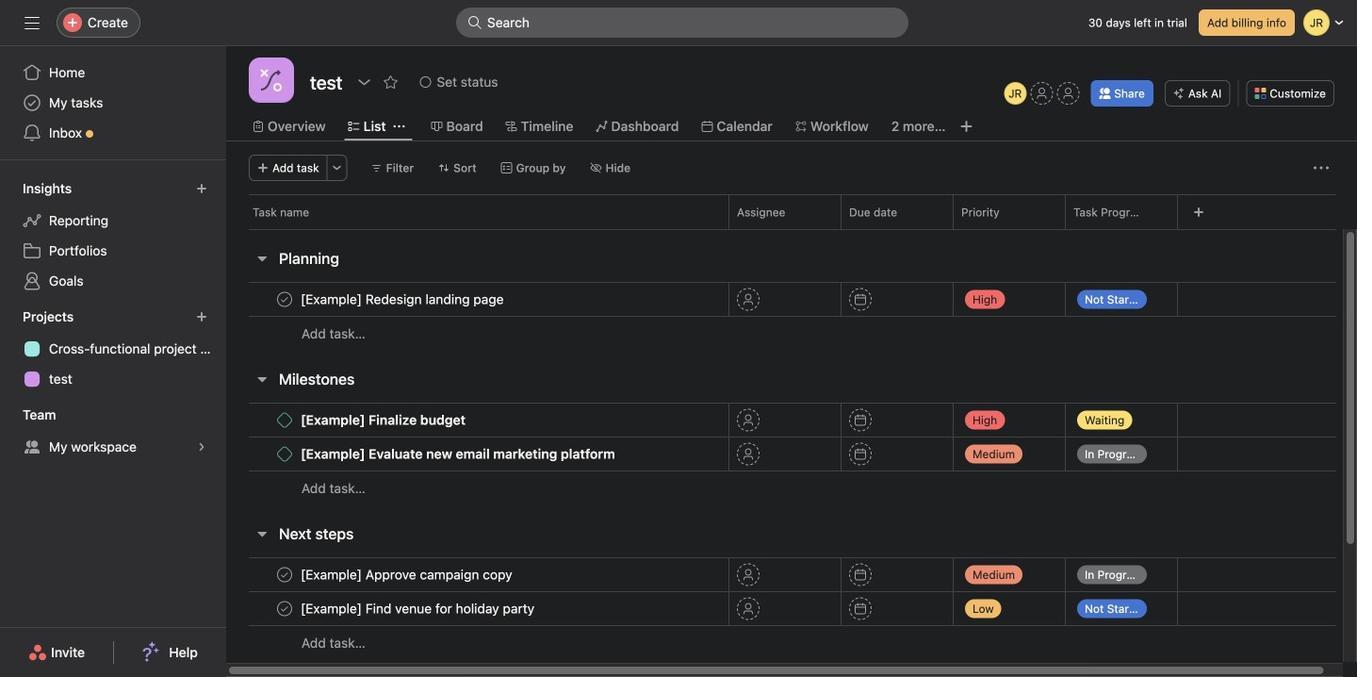 Task type: describe. For each thing, give the bounding box(es) containing it.
new insights image
[[196, 183, 207, 194]]

prominent image
[[468, 15, 483, 30]]

[example] approve campaign copy cell
[[226, 557, 729, 592]]

completed milestone image for completed milestone checkbox
[[277, 447, 292, 462]]

[example] evaluate new email marketing platform cell
[[226, 437, 729, 471]]

task name text field for mark complete checkbox
[[297, 565, 518, 584]]

mark complete image for [example] find venue for holiday party cell
[[273, 597, 296, 620]]

hide sidebar image
[[25, 15, 40, 30]]

[example] finalize budget cell
[[226, 403, 729, 438]]

mark complete checkbox for [example] find venue for holiday party cell
[[273, 597, 296, 620]]

header planning tree grid
[[226, 282, 1358, 351]]

collapse task list for this group image for mark complete checkbox
[[255, 526, 270, 541]]

task name text field for completed milestone icon within [example] finalize budget cell
[[297, 445, 621, 463]]

manage project members image
[[1005, 82, 1027, 105]]

show options image
[[357, 74, 372, 90]]

task name text field for mark complete icon
[[297, 599, 540, 618]]

add field image
[[1194, 207, 1205, 218]]

see details, my workspace image
[[196, 441, 207, 453]]

mark complete checkbox for [example] redesign landing page cell
[[273, 288, 296, 311]]

line_and_symbols image
[[260, 69, 283, 91]]

Mark complete checkbox
[[273, 563, 296, 586]]

tab actions image
[[394, 121, 405, 132]]

task name text field inside [example] finalize budget cell
[[297, 411, 472, 430]]

Completed milestone checkbox
[[277, 413, 292, 428]]



Task type: locate. For each thing, give the bounding box(es) containing it.
task name text field inside [example] redesign landing page cell
[[297, 290, 510, 309]]

0 vertical spatial collapse task list for this group image
[[255, 372, 270, 387]]

collapse task list for this group image
[[255, 372, 270, 387], [255, 526, 270, 541]]

1 completed milestone image from the top
[[277, 413, 292, 428]]

0 vertical spatial completed milestone image
[[277, 413, 292, 428]]

Task name text field
[[297, 290, 510, 309], [297, 565, 518, 584]]

2 vertical spatial task name text field
[[297, 599, 540, 618]]

global element
[[0, 46, 226, 159]]

mark complete image for [example] redesign landing page cell
[[273, 288, 296, 311]]

1 vertical spatial completed milestone image
[[277, 447, 292, 462]]

2 completed milestone image from the top
[[277, 447, 292, 462]]

None text field
[[306, 65, 347, 99]]

task name text field for mark complete option in [example] redesign landing page cell
[[297, 290, 510, 309]]

1 collapse task list for this group image from the top
[[255, 372, 270, 387]]

0 vertical spatial mark complete image
[[273, 288, 296, 311]]

collapse task list for this group image
[[255, 251, 270, 266]]

1 task name text field from the top
[[297, 411, 472, 430]]

1 task name text field from the top
[[297, 290, 510, 309]]

projects element
[[0, 300, 226, 398]]

task name text field inside [example] evaluate new email marketing platform cell
[[297, 445, 621, 463]]

mark complete image inside [example] redesign landing page cell
[[273, 288, 296, 311]]

2 collapse task list for this group image from the top
[[255, 526, 270, 541]]

3 task name text field from the top
[[297, 599, 540, 618]]

completed milestone image up completed milestone checkbox
[[277, 413, 292, 428]]

2 task name text field from the top
[[297, 565, 518, 584]]

header next steps tree grid
[[226, 557, 1358, 660]]

completed milestone image down completed milestone option at bottom left
[[277, 447, 292, 462]]

completed milestone image
[[277, 413, 292, 428], [277, 447, 292, 462]]

1 mark complete checkbox from the top
[[273, 288, 296, 311]]

0 vertical spatial task name text field
[[297, 411, 472, 430]]

row
[[226, 194, 1358, 229], [249, 228, 1337, 230], [226, 282, 1358, 317], [226, 316, 1358, 351], [226, 403, 1358, 438], [226, 437, 1358, 471], [226, 471, 1358, 505], [226, 557, 1358, 592], [226, 591, 1358, 626], [226, 625, 1358, 660]]

teams element
[[0, 398, 226, 466]]

1 mark complete image from the top
[[273, 288, 296, 311]]

task name text field inside [example] approve campaign copy cell
[[297, 565, 518, 584]]

1 vertical spatial task name text field
[[297, 565, 518, 584]]

Completed milestone checkbox
[[277, 447, 292, 462]]

mark complete image inside [example] find venue for holiday party cell
[[273, 597, 296, 620]]

2 mark complete checkbox from the top
[[273, 597, 296, 620]]

0 vertical spatial mark complete checkbox
[[273, 288, 296, 311]]

[example] redesign landing page cell
[[226, 282, 729, 317]]

[example] find venue for holiday party cell
[[226, 591, 729, 626]]

add to starred image
[[383, 74, 398, 90]]

insights element
[[0, 172, 226, 300]]

2 mark complete image from the top
[[273, 597, 296, 620]]

header milestones tree grid
[[226, 403, 1358, 505]]

more actions image
[[332, 162, 343, 174]]

Mark complete checkbox
[[273, 288, 296, 311], [273, 597, 296, 620]]

Task name text field
[[297, 411, 472, 430], [297, 445, 621, 463], [297, 599, 540, 618]]

completed milestone image inside [example] finalize budget cell
[[277, 413, 292, 428]]

mark complete image
[[273, 288, 296, 311], [273, 597, 296, 620]]

0 vertical spatial task name text field
[[297, 290, 510, 309]]

task name text field inside [example] find venue for holiday party cell
[[297, 599, 540, 618]]

mark complete checkbox inside [example] redesign landing page cell
[[273, 288, 296, 311]]

collapse task list for this group image for completed milestone option at bottom left
[[255, 372, 270, 387]]

completed milestone image inside [example] evaluate new email marketing platform cell
[[277, 447, 292, 462]]

new project or portfolio image
[[196, 311, 207, 322]]

list box
[[456, 8, 909, 38]]

mark complete checkbox inside [example] find venue for holiday party cell
[[273, 597, 296, 620]]

1 vertical spatial task name text field
[[297, 445, 621, 463]]

mark complete image
[[273, 563, 296, 586]]

1 vertical spatial collapse task list for this group image
[[255, 526, 270, 541]]

add tab image
[[960, 119, 975, 134]]

2 task name text field from the top
[[297, 445, 621, 463]]

1 vertical spatial mark complete checkbox
[[273, 597, 296, 620]]

1 vertical spatial mark complete image
[[273, 597, 296, 620]]

completed milestone image for completed milestone option at bottom left
[[277, 413, 292, 428]]



Task type: vqa. For each thing, say whether or not it's contained in the screenshot.
Mark complete image in [Example] Approve campaign copy cell's Collapse task list for this group icon
yes



